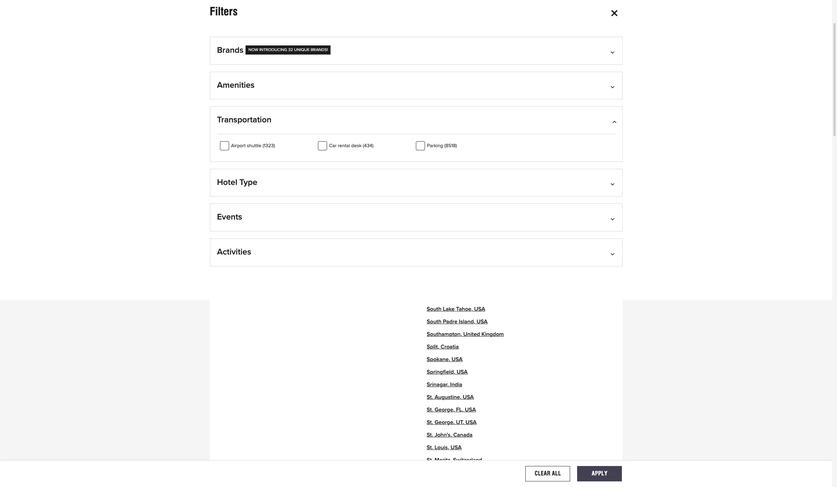Task type: locate. For each thing, give the bounding box(es) containing it.
2 arrow down image from the top
[[612, 84, 615, 89]]

apply
[[592, 470, 608, 477]]

springfield, usa
[[427, 370, 468, 375]]

george, up john's,
[[435, 420, 455, 426]]

st. augustine, usa link
[[427, 395, 474, 400]]

st. george, ut, usa link
[[427, 420, 477, 426]]

south
[[427, 307, 442, 312], [427, 319, 442, 325]]

unique
[[294, 48, 310, 52]]

st. john's, canada
[[427, 433, 473, 438]]

(8518)
[[444, 143, 457, 148]]

32
[[288, 48, 293, 52]]

brands
[[217, 46, 244, 55]]

st. left moritz,
[[427, 458, 433, 463]]

lake
[[443, 307, 455, 312]]

car
[[329, 143, 337, 148]]

srinagar, india link
[[427, 382, 462, 388]]

arrow down image inside the events heading
[[612, 216, 615, 222]]

events heading
[[217, 213, 615, 231]]

arrow down image inside "hotel type" 'heading'
[[612, 181, 615, 187]]

2 arrow down image from the top
[[612, 216, 615, 222]]

portugal
[[444, 143, 465, 149]]

1 vertical spatial arrow down image
[[612, 216, 615, 222]]

sintra, portugal link
[[427, 143, 465, 149]]

st. louis, usa
[[427, 445, 462, 451]]

3 st. from the top
[[427, 420, 433, 426]]

city,
[[442, 168, 453, 174]]

3 arrow down image from the top
[[612, 251, 615, 256]]

switzerland
[[453, 458, 482, 463]]

apply button
[[577, 466, 622, 482]]

transportation
[[217, 116, 271, 124]]

st. for st. george, ut, usa
[[427, 420, 433, 426]]

george, down augustine,
[[435, 407, 455, 413]]

south padre island, usa link
[[427, 319, 488, 325]]

usa
[[454, 168, 465, 174], [474, 307, 485, 312], [477, 319, 488, 325], [452, 357, 463, 363], [457, 370, 468, 375], [463, 395, 474, 400], [465, 407, 476, 413], [466, 420, 477, 426], [451, 445, 462, 451]]

0 vertical spatial arrow down image
[[612, 49, 615, 55]]

usa up st. moritz, switzerland link
[[451, 445, 462, 451]]

st. george, fl, usa
[[427, 407, 476, 413]]

0 vertical spatial south
[[427, 307, 442, 312]]

1 vertical spatial south
[[427, 319, 442, 325]]

usa up india
[[457, 370, 468, 375]]

usa right island,
[[477, 319, 488, 325]]

canada
[[453, 433, 473, 438]]

2 south from the top
[[427, 319, 442, 325]]

type
[[240, 178, 257, 187]]

arrow down image
[[612, 49, 615, 55], [612, 84, 615, 89], [612, 251, 615, 256]]

2 george, from the top
[[435, 420, 455, 426]]

2 vertical spatial arrow down image
[[612, 251, 615, 256]]

arrow down image inside amenities heading
[[612, 84, 615, 89]]

6 st. from the top
[[427, 458, 433, 463]]

1 arrow down image from the top
[[612, 49, 615, 55]]

st. john's, canada link
[[427, 433, 473, 438]]

sitges, spain link
[[427, 193, 459, 199]]

usa up the fl,
[[463, 395, 474, 400]]

parking
[[427, 143, 443, 148]]

fl,
[[456, 407, 464, 413]]

usa right ut,
[[466, 420, 477, 426]]

st. moritz, switzerland link
[[427, 458, 482, 463]]

sitges, spain
[[427, 193, 459, 199]]

2 st. from the top
[[427, 407, 433, 413]]

st. left john's,
[[427, 433, 433, 438]]

desk
[[351, 143, 362, 148]]

filters
[[210, 5, 238, 18]]

usa right the city,
[[454, 168, 465, 174]]

sioux city, usa
[[427, 168, 465, 174]]

1 arrow down image from the top
[[612, 181, 615, 187]]

croatia
[[441, 344, 459, 350]]

0 vertical spatial george,
[[435, 407, 455, 413]]

arrow down image inside activities heading
[[612, 251, 615, 256]]

springfield, usa link
[[427, 370, 468, 375]]

1 vertical spatial arrow down image
[[612, 84, 615, 89]]

st. down srinagar, at the right bottom of the page
[[427, 395, 433, 400]]

arrow up image
[[612, 119, 615, 124]]

st. up st. john's, canada link
[[427, 420, 433, 426]]

4 st. from the top
[[427, 433, 433, 438]]

south left padre
[[427, 319, 442, 325]]

st. left louis,
[[427, 445, 433, 451]]

1 george, from the top
[[435, 407, 455, 413]]

1 vertical spatial george,
[[435, 420, 455, 426]]

arrow down image
[[612, 181, 615, 187], [612, 216, 615, 222]]

sintra,
[[427, 143, 443, 149]]

tahoe,
[[456, 307, 473, 312]]

5 st. from the top
[[427, 445, 433, 451]]

moritz,
[[435, 458, 452, 463]]

1 st. from the top
[[427, 395, 433, 400]]

st.
[[427, 395, 433, 400], [427, 407, 433, 413], [427, 420, 433, 426], [427, 433, 433, 438], [427, 445, 433, 451], [427, 458, 433, 463]]

car rental desk (434)
[[329, 143, 374, 148]]

john's,
[[435, 433, 452, 438]]

sofia,
[[427, 231, 441, 237]]

split, croatia
[[427, 344, 459, 350]]

spokane, usa link
[[427, 357, 463, 363]]

kingdom
[[482, 332, 504, 337]]

st. for st. john's, canada
[[427, 433, 433, 438]]

padre
[[443, 319, 458, 325]]

south left lake
[[427, 307, 442, 312]]

arrow down image for hotel type
[[612, 181, 615, 187]]

st. down st. augustine, usa link
[[427, 407, 433, 413]]

george,
[[435, 407, 455, 413], [435, 420, 455, 426]]

0 vertical spatial arrow down image
[[612, 181, 615, 187]]

st. george, fl, usa link
[[427, 407, 476, 413]]

st. for st. louis, usa
[[427, 445, 433, 451]]

st. for st. moritz, switzerland
[[427, 458, 433, 463]]

arrow down image for activities
[[612, 251, 615, 256]]

arrow down image for amenities
[[612, 84, 615, 89]]

arrow down image inside brands heading
[[612, 49, 615, 55]]

1 south from the top
[[427, 307, 442, 312]]

bulgaria
[[442, 231, 463, 237]]

spokane, usa
[[427, 357, 463, 363]]

split, croatia link
[[427, 344, 459, 350]]



Task type: vqa. For each thing, say whether or not it's contained in the screenshot.
sixth the St. from the top of the page
yes



Task type: describe. For each thing, give the bounding box(es) containing it.
brands now introducing 32 unique brands!
[[217, 46, 328, 55]]

louis,
[[435, 445, 449, 451]]

(434)
[[363, 143, 374, 148]]

clear all
[[535, 470, 561, 477]]

usa right the fl,
[[465, 407, 476, 413]]

st. moritz, switzerland
[[427, 458, 482, 463]]

all
[[552, 470, 561, 477]]

rental
[[338, 143, 350, 148]]

george, for ut,
[[435, 420, 455, 426]]

st. for st. george, fl, usa
[[427, 407, 433, 413]]

sioux city, usa link
[[427, 168, 465, 174]]

southampton, united kingdom link
[[427, 332, 504, 337]]

hotel type heading
[[217, 178, 615, 196]]

george, for fl,
[[435, 407, 455, 413]]

springfield,
[[427, 370, 455, 375]]

spokane,
[[427, 357, 450, 363]]

hotel
[[217, 178, 237, 187]]

(1323)
[[263, 143, 275, 148]]

southampton,
[[427, 332, 462, 337]]

india
[[450, 382, 462, 388]]

sofia, bulgaria
[[427, 231, 463, 237]]

south lake tahoe, usa
[[427, 307, 485, 312]]

ut,
[[456, 420, 464, 426]]

airport shuttle (1323)
[[231, 143, 275, 148]]

spain
[[445, 193, 459, 199]]

usa right the tahoe,
[[474, 307, 485, 312]]

shuttle
[[247, 143, 261, 148]]

south lake tahoe, usa link
[[427, 307, 485, 312]]

sioux
[[427, 168, 441, 174]]

st. augustine, usa
[[427, 395, 474, 400]]

amenities heading
[[217, 80, 615, 99]]

brands!
[[311, 48, 328, 52]]

south for south lake tahoe, usa
[[427, 307, 442, 312]]

united
[[463, 332, 480, 337]]

activities
[[217, 248, 251, 256]]

augustine,
[[435, 395, 461, 400]]

st. george, ut, usa
[[427, 420, 477, 426]]

activities heading
[[217, 247, 615, 266]]

island,
[[459, 319, 475, 325]]

south for south padre island, usa
[[427, 319, 442, 325]]

clear
[[535, 470, 551, 477]]

hotel type
[[217, 178, 257, 187]]

srinagar,
[[427, 382, 449, 388]]

sitges,
[[427, 193, 444, 199]]

arrow down image for events
[[612, 216, 615, 222]]

airport
[[231, 143, 246, 148]]

now
[[249, 48, 258, 52]]

brands heading
[[217, 45, 615, 64]]

srinagar, india
[[427, 382, 462, 388]]

south padre island, usa
[[427, 319, 488, 325]]

st. for st. augustine, usa
[[427, 395, 433, 400]]

amenities
[[217, 81, 255, 89]]

usa down croatia
[[452, 357, 463, 363]]

split,
[[427, 344, 439, 350]]

events
[[217, 213, 242, 222]]

st. louis, usa link
[[427, 445, 462, 451]]

southampton, united kingdom
[[427, 332, 504, 337]]

clear all button
[[526, 466, 570, 482]]

sintra, portugal
[[427, 143, 465, 149]]

introducing
[[259, 48, 287, 52]]

transportation heading
[[217, 115, 615, 134]]

parking (8518)
[[427, 143, 457, 148]]



